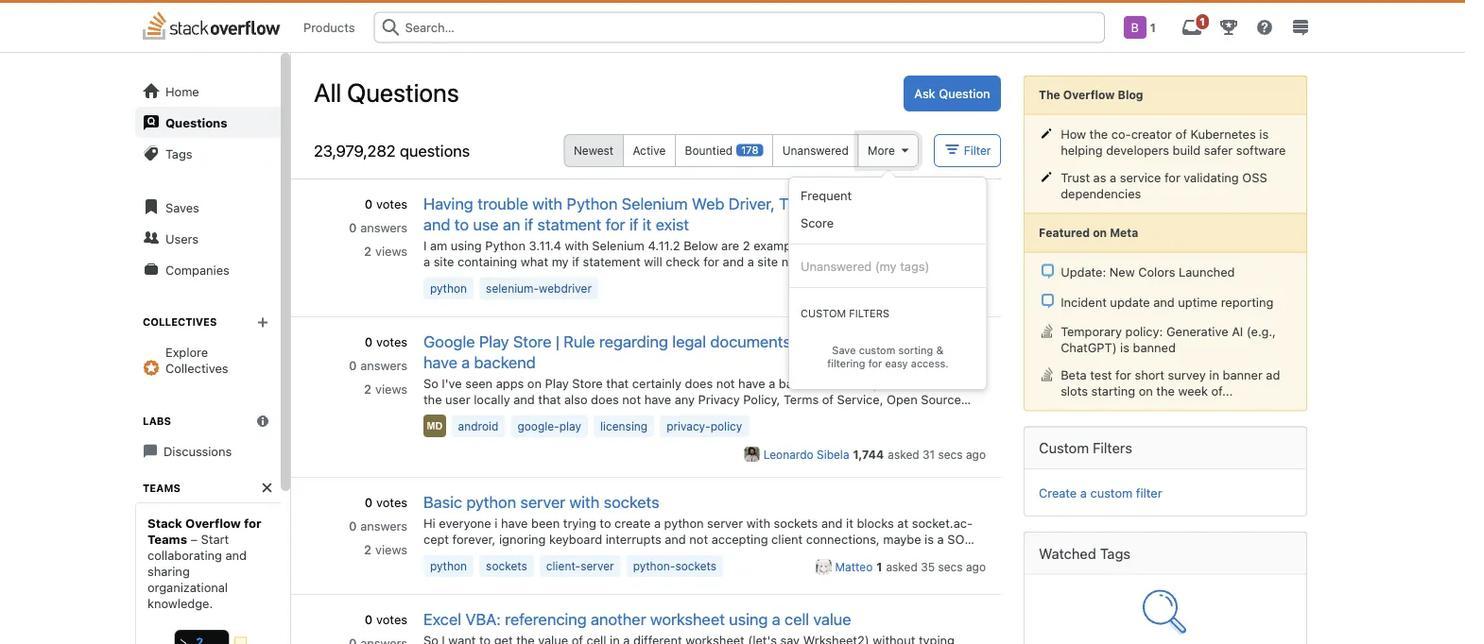 Task type: describe. For each thing, give the bounding box(es) containing it.
so
[[948, 533, 965, 547]]

0 vertical spatial apps
[[819, 332, 855, 351]]

python link for basic python server with sockets
[[424, 556, 474, 578]]

privacy-policy link
[[660, 416, 749, 438]]

below
[[684, 239, 718, 253]]

1 vertical spatial does
[[685, 377, 713, 391]]

launched
[[1179, 265, 1235, 279]]

0 vertical spatial selenium
[[622, 194, 688, 213]]

2 vertical spatial server
[[581, 560, 614, 573]]

featured on meta
[[1039, 226, 1139, 239]]

178
[[741, 144, 759, 156]]

trust as a service for validating oss dependencies
[[1061, 171, 1268, 201]]

update:
[[1061, 265, 1107, 279]]

asked for blocks
[[886, 561, 918, 574]]

sockets up client
[[774, 517, 818, 531]]

0 horizontal spatial python
[[485, 239, 526, 253]]

teams inside "stack overflow for teams"
[[148, 533, 187, 547]]

custom for custom filters
[[801, 308, 846, 320]]

2 secs from the top
[[938, 448, 963, 462]]

27
[[922, 283, 935, 296]]

1 vertical spatial to
[[455, 215, 469, 234]]

update: new colors launched
[[1061, 265, 1235, 279]]

for inside "stack overflow for teams"
[[244, 516, 262, 531]]

policy
[[711, 420, 743, 433]]

1 vertical spatial asked
[[888, 448, 920, 462]]

views for having trouble with python selenium web driver, trying to find element and to use an if statment for if it exist
[[375, 244, 408, 258]]

beta test for short survey in banner ad slots starting on the week of... link
[[1061, 368, 1281, 398]]

check
[[666, 255, 700, 269]]

of inside google play store | rule regarding legal documents for apps that does not have a backend so i've seen apps on play store that certainly does not have a backend and only store data from the user locally and that also does not have any privacy policy,  terms of service,  open source license ...
[[822, 393, 834, 407]]

meta
[[1110, 226, 1139, 239]]

answers for google play store | rule regarding legal documents for apps that does not have a backend
[[361, 358, 408, 372]]

the inside google play store | rule regarding legal documents for apps that does not have a backend so i've seen apps on play store that certainly does not have a backend and only store data from the user locally and that also does not have any privacy policy,  terms of service,  open source license ...
[[424, 393, 442, 407]]

service,
[[837, 393, 884, 407]]

2 containing from the left
[[804, 255, 864, 269]]

0 votes 0 answers 2 views for having trouble with python selenium web driver, trying to find element and to use an if statment for if it exist
[[349, 197, 408, 258]]

0 votes 0 answers 2 views for google play store | rule regarding legal documents for apps that does not have a backend
[[349, 335, 408, 396]]

users link
[[135, 223, 281, 254]]

achievements image
[[1221, 19, 1238, 36]]

python down forever,
[[430, 560, 467, 573]]

incident update and uptime reporting link
[[1061, 295, 1274, 309]]

score
[[801, 216, 834, 230]]

web
[[692, 194, 725, 213]]

leonardo sibela link
[[764, 448, 850, 462]]

2 horizontal spatial server
[[707, 517, 743, 531]]

with up statment
[[533, 194, 563, 213]]

for down below
[[704, 255, 720, 269]]

– start collaborating and sharing organizational knowledge.
[[148, 533, 247, 611]]

build
[[1173, 143, 1201, 158]]

1 site from the left
[[434, 255, 454, 269]]

software
[[1237, 143, 1286, 158]]

contains
[[933, 255, 981, 269]]

1 horizontal spatial on
[[1093, 226, 1107, 239]]

maybe
[[883, 533, 922, 547]]

custom inside "create a custom filter" link
[[1091, 486, 1133, 500]]

leonardo sibela's user avatar image
[[745, 447, 760, 463]]

custom filters
[[801, 308, 890, 320]]

everyone
[[439, 517, 491, 531]]

basic python server with sockets link
[[424, 493, 660, 512]]

menu inside all questions main content
[[790, 182, 987, 386]]

asked for exist
[[887, 283, 919, 296]]

bountied 178
[[685, 144, 759, 157]]

1 vertical spatial store
[[572, 377, 603, 391]]

with up accepting
[[747, 517, 771, 531]]

explore
[[165, 346, 208, 360]]

statment
[[538, 215, 602, 234]]

seen
[[465, 377, 493, 391]]

client-server
[[546, 560, 614, 573]]

stack overflow for teams
[[148, 516, 262, 547]]

labs
[[143, 415, 171, 427]]

banned
[[1133, 341, 1176, 355]]

views for basic python server with sockets
[[375, 543, 408, 557]]

0 vertical spatial teams
[[143, 482, 181, 495]]

for inside beta test for short survey in banner ad slots starting on the week of...
[[1116, 368, 1132, 382]]

1 vertical spatial play
[[545, 377, 569, 391]]

and up python-sockets link
[[665, 533, 686, 547]]

arbixus's user avatar image
[[809, 282, 824, 297]]

problem
[[424, 549, 471, 563]]

another
[[591, 610, 646, 629]]

value
[[814, 610, 851, 629]]

bob builder's user avatar image
[[1124, 16, 1147, 39]]

selenium-webdriver link
[[480, 277, 599, 300]]

page
[[888, 239, 916, 253]]

colors
[[1139, 265, 1176, 279]]

from inside google play store | rule regarding legal documents for apps that does not have a backend so i've seen apps on play store that certainly does not have a backend and only store data from the user locally and that also does not have any privacy policy,  terms of service,  open source license ...
[[944, 377, 971, 391]]

beta
[[1061, 368, 1087, 382]]

ago for exist
[[966, 283, 986, 296]]

tags inside sidebar 'section'
[[1100, 545, 1131, 562]]

of inside having trouble with python selenium web driver, trying to find element and to use an if statment for if it exist i am using python 3.11.4 with selenium 4.11.2 below are 2 examples of some web page code from a site containing what my if statement will check for and a site not containing it: this site contains &...
[[811, 239, 823, 253]]

locally
[[474, 393, 510, 407]]

leonardo
[[764, 448, 814, 462]]

saves
[[165, 200, 199, 215]]

overflow for the
[[1064, 88, 1115, 102]]

matteo link
[[836, 561, 873, 574]]

interrupts
[[606, 533, 662, 547]]

temporary
[[1061, 325, 1122, 339]]

it for exist
[[643, 215, 652, 234]]

all questions
[[314, 77, 459, 107]]

examples
[[754, 239, 808, 253]]

co-
[[1112, 127, 1132, 142]]

access.
[[911, 358, 949, 370]]

31
[[923, 448, 935, 462]]

is inside basic python server with sockets hi everyone i have been trying to create a python server with sockets and it blocks at socket.ac cept forever, ignoring keyboard interrupts and not accepting client connections, maybe is a so problem ...
[[925, 533, 934, 547]]

all questions main content
[[291, 76, 1001, 645]]

trouble
[[478, 194, 529, 213]]

secs for exist
[[938, 283, 963, 296]]

will
[[644, 255, 663, 269]]

have down certainly
[[645, 393, 672, 407]]

discussions link
[[135, 436, 281, 467]]

2 inside having trouble with python selenium web driver, trying to find element and to use an if statment for if it exist i am using python 3.11.4 with selenium 4.11.2 below are 2 examples of some web page code from a site containing what my if statement will check for and a site not containing it: this site contains &...
[[743, 239, 750, 253]]

1 vertical spatial apps
[[496, 377, 524, 391]]

helping
[[1061, 143, 1103, 158]]

0 horizontal spatial does
[[591, 393, 619, 407]]

and up google-
[[514, 393, 535, 407]]

answers for basic python server with sockets
[[361, 519, 408, 534]]

0 horizontal spatial backend
[[474, 353, 536, 372]]

is for kubernetes
[[1260, 127, 1269, 142]]

not inside having trouble with python selenium web driver, trying to find element and to use an if statment for if it exist i am using python 3.11.4 with selenium 4.11.2 below are 2 examples of some web page code from a site containing what my if statement will check for and a site not containing it: this site contains &...
[[782, 255, 800, 269]]

1 containing from the left
[[458, 255, 517, 269]]

temporary policy: generative ai (e.g., chatgpt) is banned
[[1061, 325, 1276, 355]]

meta stack overflow image
[[1040, 324, 1055, 339]]

featured
[[1039, 226, 1090, 239]]

site switcher image
[[1293, 19, 1310, 36]]

play
[[560, 420, 582, 433]]

35
[[921, 561, 935, 574]]

open
[[887, 393, 918, 407]]

filter
[[961, 144, 991, 157]]

not up licensing
[[622, 393, 641, 407]]

ago for blocks
[[966, 561, 986, 574]]

starting
[[1092, 384, 1136, 398]]

this
[[881, 255, 905, 269]]

keyboard
[[549, 533, 602, 547]]

stack
[[148, 516, 182, 531]]

blocks
[[857, 517, 894, 531]]

not up privacy
[[717, 377, 735, 391]]

knowledge.
[[148, 597, 213, 611]]

(my
[[875, 259, 897, 273]]

have up policy,
[[739, 377, 766, 391]]

google-play
[[518, 420, 582, 433]]

licensing
[[600, 420, 648, 433]]

1 vertical spatial that
[[606, 377, 629, 391]]

collectives button
[[143, 316, 281, 329]]

unanswered for unanswered (my tags)
[[801, 259, 872, 273]]

sockets up create
[[604, 493, 660, 512]]

1 for second 1 link from right
[[1151, 21, 1156, 34]]

web
[[861, 239, 884, 253]]

active link
[[623, 134, 676, 167]]

sockets down cept
[[676, 560, 717, 573]]

tags)
[[900, 259, 930, 273]]

newest link
[[564, 134, 624, 167]]

save custom sorting & filtering for easy access.
[[828, 344, 949, 370]]

unanswered for unanswered
[[783, 144, 849, 157]]

1 horizontal spatial backend
[[779, 377, 828, 391]]

the inside beta test for short survey in banner ad slots starting on the week of...
[[1157, 384, 1175, 398]]

votes for google
[[376, 335, 408, 349]]

beta test for short survey in banner ad slots starting on the week of...
[[1061, 368, 1281, 398]]

for up 'statement'
[[606, 215, 626, 234]]

selenium-
[[486, 282, 539, 295]]

0 horizontal spatial play
[[479, 332, 509, 351]]

2 horizontal spatial does
[[891, 332, 927, 351]]

it:
[[867, 255, 878, 269]]

collectives inside "dropdown button"
[[143, 316, 217, 329]]



Task type: locate. For each thing, give the bounding box(es) containing it.
selenium up exist
[[622, 194, 688, 213]]

have inside basic python server with sockets hi everyone i have been trying to create a python server with sockets and it blocks at socket.ac cept forever, ignoring keyboard interrupts and not accepting client connections, maybe is a so problem ...
[[501, 517, 528, 531]]

1,744
[[853, 448, 884, 462]]

to inside basic python server with sockets hi everyone i have been trying to create a python server with sockets and it blocks at socket.ac cept forever, ignoring keyboard interrupts and not accepting client connections, maybe is a so problem ...
[[600, 517, 611, 531]]

privacy
[[698, 393, 740, 407]]

1 views from the top
[[375, 244, 408, 258]]

using inside having trouble with python selenium web driver, trying to find element and to use an if statment for if it exist i am using python 3.11.4 with selenium 4.11.2 below are 2 examples of some web page code from a site containing what my if statement will check for and a site not containing it: this site contains &...
[[451, 239, 482, 253]]

is down the 'policy:'
[[1121, 341, 1130, 355]]

for inside save custom sorting & filtering for easy access.
[[869, 358, 882, 370]]

0 vertical spatial from
[[952, 239, 978, 253]]

2 python link from the top
[[424, 556, 474, 578]]

and down are on the top of page
[[723, 255, 744, 269]]

temporary policy: generative ai (e.g., chatgpt) is banned link
[[1061, 325, 1276, 355]]

0 horizontal spatial using
[[451, 239, 482, 253]]

containing down some
[[804, 255, 864, 269]]

policy,
[[744, 393, 780, 407]]

all
[[314, 77, 342, 107]]

and down colors
[[1154, 295, 1175, 309]]

is inside how the co-creator of kubernetes is helping developers build safer software
[[1260, 127, 1269, 142]]

play up also
[[545, 377, 569, 391]]

1 right matteo
[[877, 561, 883, 574]]

and inside – start collaborating and sharing organizational knowledge.
[[226, 549, 247, 563]]

custom inside all questions main content
[[801, 308, 846, 320]]

sorting
[[899, 344, 934, 356]]

unanswered link
[[773, 134, 859, 167]]

for inside google play store | rule regarding legal documents for apps that does not have a backend so i've seen apps on play store that certainly does not have a backend and only store data from the user locally and that also does not have any privacy policy,  terms of service,  open source license ...
[[795, 332, 815, 351]]

companies
[[165, 263, 230, 277]]

1 horizontal spatial using
[[729, 610, 768, 629]]

2 left so
[[364, 382, 372, 396]]

secs for blocks
[[938, 561, 963, 574]]

play
[[479, 332, 509, 351], [545, 377, 569, 391]]

1 horizontal spatial custom
[[1039, 440, 1089, 457]]

and inside sidebar 'section'
[[1154, 295, 1175, 309]]

0 vertical spatial backend
[[474, 353, 536, 372]]

sharing
[[148, 565, 190, 579]]

questions up 23,979,282             questions
[[347, 77, 459, 107]]

update
[[1110, 295, 1150, 309]]

1 horizontal spatial it
[[846, 517, 854, 531]]

1 vertical spatial tags
[[1100, 545, 1131, 562]]

from inside having trouble with python selenium web driver, trying to find element and to use an if statment for if it exist i am using python 3.11.4 with selenium 4.11.2 below are 2 examples of some web page code from a site containing what my if statement will check for and a site not containing it: this site contains &...
[[952, 239, 978, 253]]

google play store | rule regarding legal documents for apps that does not have a backend so i've seen apps on play store that certainly does not have a backend and only store data from the user locally and that also does not have any privacy policy,  terms of service,  open source license ...
[[424, 332, 971, 423]]

3 secs from the top
[[938, 561, 963, 574]]

overflow
[[1064, 88, 1115, 102], [185, 516, 241, 531]]

a
[[1110, 171, 1117, 185], [424, 255, 430, 269], [748, 255, 754, 269], [462, 353, 470, 372], [769, 377, 776, 391], [1081, 486, 1087, 500], [654, 517, 661, 531], [938, 533, 944, 547], [772, 610, 781, 629]]

0 horizontal spatial overflow
[[185, 516, 241, 531]]

ask question
[[915, 86, 991, 101]]

forever,
[[453, 533, 496, 547]]

containing
[[458, 255, 517, 269], [804, 255, 864, 269]]

custom up easy
[[859, 344, 896, 356]]

2 votes from the top
[[376, 335, 408, 349]]

ask
[[915, 86, 936, 101]]

selenium up 'statement'
[[592, 239, 645, 253]]

2 views from the top
[[375, 382, 408, 396]]

custom inside sidebar 'section'
[[1039, 440, 1089, 457]]

python link down am
[[424, 277, 474, 300]]

on inside google play store | rule regarding legal documents for apps that does not have a backend so i've seen apps on play store that certainly does not have a backend and only store data from the user locally and that also does not have any privacy policy,  terms of service,  open source license ...
[[528, 377, 542, 391]]

it
[[643, 215, 652, 234], [846, 517, 854, 531]]

matteo's user avatar image
[[817, 560, 832, 575]]

1 horizontal spatial overflow
[[1064, 88, 1115, 102]]

documents
[[711, 332, 791, 351]]

0 horizontal spatial it
[[643, 215, 652, 234]]

1 link up blog
[[1113, 3, 1173, 52]]

0 vertical spatial server
[[521, 493, 566, 512]]

ai
[[1232, 325, 1244, 339]]

store
[[883, 377, 912, 391]]

0 horizontal spatial that
[[538, 393, 561, 407]]

3 site from the left
[[909, 255, 929, 269]]

apps up filtering
[[819, 332, 855, 351]]

tags right watched
[[1100, 545, 1131, 562]]

votes left google
[[376, 335, 408, 349]]

0 vertical spatial overflow
[[1064, 88, 1115, 102]]

collectives up explore
[[143, 316, 217, 329]]

1 link left achievements image at the right top
[[1173, 3, 1211, 52]]

it left exist
[[643, 215, 652, 234]]

am
[[430, 239, 448, 253]]

2 right are on the top of page
[[743, 239, 750, 253]]

slots
[[1061, 384, 1088, 398]]

2 horizontal spatial to
[[828, 194, 843, 213]]

python up python-sockets
[[664, 517, 704, 531]]

excel vba: referencing another worksheet using a cell value
[[424, 610, 851, 629]]

overflow inside sidebar 'section'
[[1064, 88, 1115, 102]]

not inside basic python server with sockets hi everyone i have been trying to create a python server with sockets and it blocks at socket.ac cept forever, ignoring keyboard interrupts and not accepting client connections, maybe is a so problem ...
[[690, 533, 708, 547]]

blog
[[1118, 88, 1144, 102]]

1 vertical spatial using
[[729, 610, 768, 629]]

0 votes 0 answers 2 views for basic python server with sockets
[[349, 496, 408, 557]]

votes left the excel
[[376, 613, 408, 627]]

i've
[[442, 377, 462, 391]]

1 horizontal spatial is
[[1121, 341, 1130, 355]]

votes for having
[[376, 197, 408, 211]]

python
[[567, 194, 618, 213], [485, 239, 526, 253]]

0 vertical spatial to
[[828, 194, 843, 213]]

0 horizontal spatial apps
[[496, 377, 524, 391]]

2 vertical spatial is
[[925, 533, 934, 547]]

legal
[[673, 332, 706, 351]]

2 vertical spatial answers
[[361, 519, 408, 534]]

for inside trust as a service for validating oss dependencies
[[1165, 171, 1181, 185]]

only
[[856, 377, 880, 391]]

votes for basic
[[376, 496, 408, 510]]

0 vertical spatial tags
[[165, 147, 192, 161]]

sockets down ignoring
[[486, 560, 527, 573]]

short
[[1135, 368, 1165, 382]]

0 horizontal spatial if
[[525, 215, 534, 234]]

of right terms
[[822, 393, 834, 407]]

23,979,282
[[314, 141, 396, 160]]

exist
[[656, 215, 689, 234]]

2 horizontal spatial site
[[909, 255, 929, 269]]

1 horizontal spatial to
[[600, 517, 611, 531]]

custom down arbixus's user avatar in the top right of the page
[[801, 308, 846, 320]]

1 ago from the top
[[966, 283, 986, 296]]

explore collectives
[[165, 346, 228, 376]]

1 vertical spatial ...
[[474, 549, 485, 563]]

on left the meta
[[1093, 226, 1107, 239]]

0 vertical spatial python
[[567, 194, 618, 213]]

it up connections,
[[846, 517, 854, 531]]

1 inside all questions main content
[[877, 561, 883, 574]]

on inside beta test for short survey in banner ad slots starting on the week of...
[[1139, 384, 1153, 398]]

0 vertical spatial that
[[859, 332, 887, 351]]

0 vertical spatial python link
[[424, 277, 474, 300]]

arbixus link
[[828, 283, 868, 296]]

it for blocks
[[846, 517, 854, 531]]

store left |
[[513, 332, 552, 351]]

0 horizontal spatial site
[[434, 255, 454, 269]]

3 views from the top
[[375, 543, 408, 557]]

custom for custom filters
[[1039, 440, 1089, 457]]

0 horizontal spatial questions
[[165, 115, 227, 130]]

site down examples
[[758, 255, 778, 269]]

licensing link
[[594, 416, 654, 438]]

3 votes from the top
[[376, 496, 408, 510]]

1 1 link from the left
[[1113, 3, 1173, 52]]

more
[[868, 144, 895, 157]]

–
[[191, 533, 198, 547]]

android
[[458, 420, 499, 433]]

of up build
[[1176, 127, 1188, 142]]

secs right 27
[[938, 283, 963, 296]]

is
[[1260, 127, 1269, 142], [1121, 341, 1130, 355], [925, 533, 934, 547]]

1 vertical spatial from
[[944, 377, 971, 391]]

4 votes from the top
[[376, 613, 408, 627]]

3 0 votes 0 answers 2 views from the top
[[349, 496, 408, 557]]

2 vertical spatial ago
[[966, 561, 986, 574]]

if left exist
[[630, 215, 639, 234]]

2 1 link from the left
[[1173, 3, 1211, 52]]

ago
[[966, 283, 986, 296], [966, 448, 986, 462], [966, 561, 986, 574]]

2 vertical spatial 0 votes 0 answers 2 views
[[349, 496, 408, 557]]

2 horizontal spatial 1
[[1200, 16, 1206, 28]]

ago right 35
[[966, 561, 986, 574]]

menu containing frequent
[[790, 182, 987, 386]]

0 horizontal spatial on
[[528, 377, 542, 391]]

Search text field
[[374, 12, 1105, 43]]

question
[[939, 86, 991, 101]]

overflow right the
[[1064, 88, 1115, 102]]

python link for having trouble with python selenium web driver, trying to find element and to use an if statment for if it exist
[[424, 277, 474, 300]]

1 horizontal spatial server
[[581, 560, 614, 573]]

overflow up start
[[185, 516, 241, 531]]

1 vertical spatial answers
[[361, 358, 408, 372]]

0 horizontal spatial server
[[521, 493, 566, 512]]

1 horizontal spatial play
[[545, 377, 569, 391]]

excel
[[424, 610, 461, 629]]

1 vertical spatial python
[[485, 239, 526, 253]]

1 vertical spatial custom
[[1039, 440, 1089, 457]]

does up any
[[685, 377, 713, 391]]

questions inside main content
[[347, 77, 459, 107]]

1 vertical spatial secs
[[938, 448, 963, 462]]

store up also
[[572, 377, 603, 391]]

collectives down explore
[[165, 362, 228, 376]]

server down keyboard
[[581, 560, 614, 573]]

does up easy
[[891, 332, 927, 351]]

not
[[782, 255, 800, 269], [931, 332, 954, 351], [717, 377, 735, 391], [622, 393, 641, 407], [690, 533, 708, 547]]

ad
[[1266, 368, 1281, 382]]

1 vertical spatial teams
[[148, 533, 187, 547]]

0 vertical spatial secs
[[938, 283, 963, 296]]

2 up 0 votes
[[364, 543, 372, 557]]

3 answers from the top
[[361, 519, 408, 534]]

1 horizontal spatial site
[[758, 255, 778, 269]]

for down dismiss icon in the bottom left of the page
[[244, 516, 262, 531]]

1 horizontal spatial apps
[[819, 332, 855, 351]]

meta stack overflow image
[[1040, 367, 1055, 382]]

... inside google play store | rule regarding legal documents for apps that does not have a backend so i've seen apps on play store that certainly does not have a backend and only store data from the user locally and that also does not have any privacy policy,  terms of service,  open source license ...
[[471, 409, 482, 423]]

(e.g.,
[[1247, 325, 1276, 339]]

1 menu bar
[[1113, 3, 1319, 52]]

2 for having trouble with python selenium web driver, trying to find element and to use an if statment for if it exist
[[364, 244, 372, 258]]

does right also
[[591, 393, 619, 407]]

of inside how the co-creator of kubernetes is helping developers build safer software
[[1176, 127, 1188, 142]]

help center and other resources image
[[1257, 19, 1274, 36]]

collaborating
[[148, 549, 222, 563]]

that left also
[[538, 393, 561, 407]]

banner
[[1223, 368, 1263, 382]]

the inside how the co-creator of kubernetes is helping developers build safer software
[[1090, 127, 1108, 142]]

overflow for stack
[[185, 516, 241, 531]]

...
[[471, 409, 482, 423], [474, 549, 485, 563]]

basic python server with sockets hi everyone i have been trying to create a python server with sockets and it blocks at socket.ac cept forever, ignoring keyboard interrupts and not accepting client connections, maybe is a so problem ...
[[424, 493, 973, 563]]

None search field
[[366, 12, 1113, 43]]

1 for second 1 link
[[1200, 16, 1206, 28]]

filters
[[1093, 440, 1133, 457]]

0 horizontal spatial tags
[[165, 147, 192, 161]]

python up i
[[467, 493, 516, 512]]

views left problem
[[375, 543, 408, 557]]

and up am
[[424, 215, 451, 234]]

home
[[165, 84, 199, 98]]

and down filtering
[[831, 377, 853, 391]]

a inside trust as a service for validating oss dependencies
[[1110, 171, 1117, 185]]

1 vertical spatial questions
[[165, 115, 227, 130]]

if right an
[[525, 215, 534, 234]]

vba:
[[466, 610, 501, 629]]

2 vertical spatial views
[[375, 543, 408, 557]]

using right am
[[451, 239, 482, 253]]

0 vertical spatial play
[[479, 332, 509, 351]]

oss
[[1243, 171, 1268, 185]]

reporting
[[1221, 295, 1274, 309]]

for left the save
[[795, 332, 815, 351]]

not up python-sockets
[[690, 533, 708, 547]]

2 vertical spatial that
[[538, 393, 561, 407]]

code
[[920, 239, 948, 253]]

meta stack exchange image
[[1040, 294, 1055, 309]]

using left cell
[[729, 610, 768, 629]]

2 horizontal spatial is
[[1260, 127, 1269, 142]]

it inside having trouble with python selenium web driver, trying to find element and to use an if statment for if it exist i am using python 3.11.4 with selenium 4.11.2 below are 2 examples of some web page code from a site containing what my if statement will check for and a site not containing it: this site contains &...
[[643, 215, 652, 234]]

users
[[165, 232, 199, 246]]

1 vertical spatial 0 votes 0 answers 2 views
[[349, 335, 408, 396]]

1 horizontal spatial the
[[1090, 127, 1108, 142]]

are
[[722, 239, 740, 253]]

2 vertical spatial of
[[822, 393, 834, 407]]

1 0 votes 0 answers 2 views from the top
[[349, 197, 408, 258]]

1 python link from the top
[[424, 277, 474, 300]]

watched tags
[[1039, 545, 1131, 562]]

products
[[304, 20, 355, 35]]

0 vertical spatial store
[[513, 332, 552, 351]]

server up been
[[521, 493, 566, 512]]

custom up create
[[1039, 440, 1089, 457]]

11
[[872, 283, 883, 296]]

server up accepting
[[707, 517, 743, 531]]

easy
[[885, 358, 908, 370]]

and up connections,
[[822, 517, 843, 531]]

0 vertical spatial does
[[891, 332, 927, 351]]

site down code
[[909, 255, 929, 269]]

1 vertical spatial overflow
[[185, 516, 241, 531]]

on up google-
[[528, 377, 542, 391]]

1 vertical spatial collectives
[[165, 362, 228, 376]]

1 vertical spatial custom
[[1091, 486, 1133, 500]]

0 vertical spatial questions
[[347, 77, 459, 107]]

for left easy
[[869, 358, 882, 370]]

1 horizontal spatial questions
[[347, 77, 459, 107]]

1 horizontal spatial does
[[685, 377, 713, 391]]

policy:
[[1126, 325, 1163, 339]]

answers for having trouble with python selenium web driver, trying to find element and to use an if statment for if it exist
[[361, 220, 408, 234]]

sockets
[[604, 493, 660, 512], [774, 517, 818, 531], [486, 560, 527, 573], [676, 560, 717, 573]]

it inside basic python server with sockets hi everyone i have been trying to create a python server with sockets and it blocks at socket.ac cept forever, ignoring keyboard interrupts and not accepting client connections, maybe is a so problem ...
[[846, 517, 854, 531]]

1 horizontal spatial containing
[[804, 255, 864, 269]]

sidebar section
[[1024, 76, 1308, 645]]

containing up selenium-
[[458, 255, 517, 269]]

views left so
[[375, 382, 408, 396]]

having
[[424, 194, 474, 213]]

python down am
[[430, 282, 467, 295]]

1 horizontal spatial tags
[[1100, 545, 1131, 562]]

2 for google play store | rule regarding legal documents for apps that does not have a backend
[[364, 382, 372, 396]]

0 horizontal spatial custom
[[859, 344, 896, 356]]

0 vertical spatial collectives
[[143, 316, 217, 329]]

0 vertical spatial custom
[[859, 344, 896, 356]]

overflow inside "stack overflow for teams"
[[185, 516, 241, 531]]

questions down home link
[[165, 115, 227, 130]]

2 site from the left
[[758, 255, 778, 269]]

0 vertical spatial is
[[1260, 127, 1269, 142]]

1 vertical spatial selenium
[[592, 239, 645, 253]]

0 vertical spatial asked
[[887, 283, 919, 296]]

safer
[[1204, 143, 1233, 158]]

... inside basic python server with sockets hi everyone i have been trying to create a python server with sockets and it blocks at socket.ac cept forever, ignoring keyboard interrupts and not accepting client connections, maybe is a so problem ...
[[474, 549, 485, 563]]

site down am
[[434, 255, 454, 269]]

to right trying
[[600, 517, 611, 531]]

unanswered inside unanswered link
[[783, 144, 849, 157]]

3 ago from the top
[[966, 561, 986, 574]]

2 left i
[[364, 244, 372, 258]]

0 horizontal spatial is
[[925, 533, 934, 547]]

filtering
[[828, 358, 866, 370]]

1
[[1200, 16, 1206, 28], [1151, 21, 1156, 34], [877, 561, 883, 574]]

backend up seen
[[474, 353, 536, 372]]

asked left 31
[[888, 448, 920, 462]]

1 secs from the top
[[938, 283, 963, 296]]

unanswered up frequent
[[783, 144, 849, 157]]

google play store | rule regarding legal documents for apps that does not have a backend link
[[424, 332, 954, 372]]

meta stack exchange image
[[1040, 264, 1055, 279]]

unanswered
[[783, 144, 849, 157], [801, 259, 872, 273]]

2 0 votes 0 answers 2 views from the top
[[349, 335, 408, 396]]

views for google play store | rule regarding legal documents for apps that does not have a backend
[[375, 382, 408, 396]]

1 vertical spatial of
[[811, 239, 823, 253]]

1 vertical spatial ago
[[966, 448, 986, 462]]

on down short
[[1139, 384, 1153, 398]]

filter
[[1136, 486, 1163, 500]]

1 vertical spatial views
[[375, 382, 408, 396]]

been
[[531, 517, 560, 531]]

questions
[[347, 77, 459, 107], [165, 115, 227, 130]]

questions
[[400, 141, 470, 160]]

i
[[495, 517, 498, 531]]

dependencies
[[1061, 187, 1142, 201]]

1 vertical spatial python link
[[424, 556, 474, 578]]

active
[[633, 144, 666, 157]]

the down so
[[424, 393, 442, 407]]

0 horizontal spatial 1
[[877, 561, 883, 574]]

2 horizontal spatial that
[[859, 332, 887, 351]]

0 vertical spatial unanswered
[[783, 144, 849, 157]]

1 vertical spatial unanswered
[[801, 259, 872, 273]]

have down google
[[424, 353, 458, 372]]

0 votes 0 answers 2 views left so
[[349, 335, 408, 396]]

menu
[[790, 182, 987, 386]]

1 horizontal spatial python
[[567, 194, 618, 213]]

is for chatgpt)
[[1121, 341, 1130, 355]]

custom left filter
[[1091, 486, 1133, 500]]

2
[[743, 239, 750, 253], [364, 244, 372, 258], [364, 382, 372, 396], [364, 543, 372, 557]]

is inside temporary policy: generative ai (e.g., chatgpt) is banned
[[1121, 341, 1130, 355]]

unanswered down some
[[801, 259, 872, 273]]

0 horizontal spatial store
[[513, 332, 552, 351]]

arbixus
[[828, 283, 868, 296]]

2 horizontal spatial if
[[630, 215, 639, 234]]

client-
[[546, 560, 581, 573]]

1 votes from the top
[[376, 197, 408, 211]]

not up access.
[[931, 332, 954, 351]]

for down build
[[1165, 171, 1181, 185]]

google-play link
[[511, 416, 588, 438]]

1 horizontal spatial if
[[572, 255, 580, 269]]

asked right 11
[[887, 283, 919, 296]]

to left use
[[455, 215, 469, 234]]

secs right 31
[[938, 448, 963, 462]]

dismiss image
[[260, 482, 274, 495]]

1 vertical spatial it
[[846, 517, 854, 531]]

ago down contains at the top right
[[966, 283, 986, 296]]

2 for basic python server with sockets
[[364, 543, 372, 557]]

2 ago from the top
[[966, 448, 986, 462]]

0 horizontal spatial containing
[[458, 255, 517, 269]]

python up statment
[[567, 194, 618, 213]]

0 vertical spatial 0 votes 0 answers 2 views
[[349, 197, 408, 258]]

tags
[[165, 147, 192, 161], [1100, 545, 1131, 562]]

python link down forever,
[[424, 556, 474, 578]]

asked left 35
[[886, 561, 918, 574]]

2 horizontal spatial on
[[1139, 384, 1153, 398]]

2 answers from the top
[[361, 358, 408, 372]]

custom inside save custom sorting & filtering for easy access.
[[859, 344, 896, 356]]

with down statment
[[565, 239, 589, 253]]

0 vertical spatial answers
[[361, 220, 408, 234]]

0 votes 0 answers 2 views left hi
[[349, 496, 408, 557]]

apps up locally
[[496, 377, 524, 391]]

for up starting
[[1116, 368, 1132, 382]]

python link
[[424, 277, 474, 300], [424, 556, 474, 578]]

client-server link
[[540, 556, 621, 578]]

that
[[859, 332, 887, 351], [606, 377, 629, 391], [538, 393, 561, 407]]

1 answers from the top
[[361, 220, 408, 234]]

with up trying
[[570, 493, 600, 512]]

watched
[[1039, 545, 1097, 562]]



Task type: vqa. For each thing, say whether or not it's contained in the screenshot.
the leftmost Tags
yes



